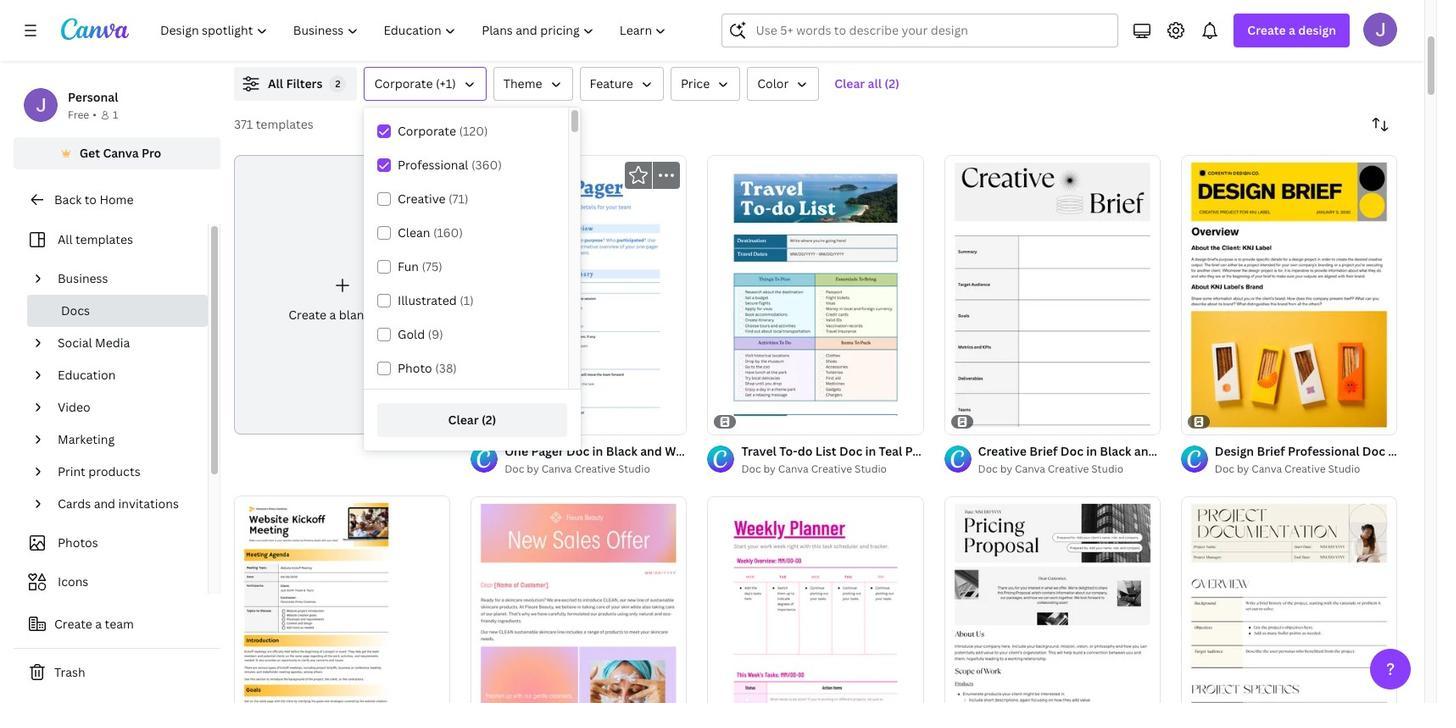 Task type: locate. For each thing, give the bounding box(es) containing it.
2 vertical spatial a
[[95, 616, 102, 633]]

by for "business letter professional doc in salmon light blue gradients style" image
[[527, 462, 539, 477]]

studio
[[618, 462, 650, 477], [855, 462, 887, 477], [1091, 462, 1124, 477], [1328, 462, 1360, 477]]

2 by from the left
[[764, 462, 776, 477]]

business letter professional doc in salmon light blue gradients style image
[[471, 497, 687, 704]]

3 doc by canva creative studio from the left
[[1215, 462, 1360, 477]]

canva for design brief professional doc in yellow black grey bold modern style image
[[1252, 462, 1282, 477]]

doc by canva creative studio link for pricing proposal professional doc in white black grey sleek monochrome style image
[[978, 461, 1161, 478]]

corporate for corporate (+1)
[[374, 75, 433, 92]]

trash
[[54, 665, 85, 681]]

clear inside clear (2) button
[[448, 412, 479, 428]]

creative
[[398, 191, 446, 207], [978, 444, 1027, 460], [574, 462, 616, 477], [811, 462, 852, 477], [1048, 462, 1089, 477], [1285, 462, 1326, 477]]

project documentation professional doc in ivory dark brown warm classic style image
[[1181, 497, 1397, 704]]

a left design
[[1289, 22, 1296, 38]]

illustrated
[[398, 293, 457, 309]]

travel to-do list doc in teal pastel green pastel purple vibrant professional style image
[[707, 155, 924, 435]]

style
[[1278, 444, 1307, 460]]

docs
[[61, 303, 90, 319]]

education
[[58, 367, 116, 383]]

0 vertical spatial create
[[1248, 22, 1286, 38]]

a inside button
[[95, 616, 102, 633]]

0 vertical spatial (2)
[[885, 75, 899, 92]]

1 doc by canva creative studio link from the left
[[505, 461, 687, 478]]

by
[[527, 462, 539, 477], [764, 462, 776, 477], [1000, 462, 1012, 477], [1237, 462, 1249, 477]]

create for create a design
[[1248, 22, 1286, 38]]

corporate up professional
[[398, 123, 456, 139]]

1
[[113, 108, 118, 122]]

get canva pro
[[79, 145, 161, 161]]

create inside dropdown button
[[1248, 22, 1286, 38]]

•
[[93, 108, 97, 122]]

1 vertical spatial all
[[58, 231, 73, 248]]

templates down back to home at the left top of page
[[75, 231, 133, 248]]

media
[[95, 335, 130, 351]]

studio for weekly planner doc in magenta light pink vibrant professional style image on the bottom
[[855, 462, 887, 477]]

0 horizontal spatial clear
[[448, 412, 479, 428]]

0 vertical spatial a
[[1289, 22, 1296, 38]]

all for all templates
[[58, 231, 73, 248]]

icons link
[[24, 566, 198, 599]]

clear left doc
[[448, 412, 479, 428]]

doc
[[496, 416, 517, 428]]

personal
[[68, 89, 118, 105]]

(38)
[[435, 360, 457, 376]]

clear inside clear all (2) button
[[835, 75, 865, 92]]

0 horizontal spatial doc by canva creative studio
[[505, 462, 650, 477]]

(71)
[[449, 191, 468, 207]]

create left design
[[1248, 22, 1286, 38]]

marketing link
[[51, 424, 198, 456]]

0 horizontal spatial (2)
[[482, 412, 496, 428]]

0 vertical spatial and
[[1134, 444, 1156, 460]]

all templates
[[58, 231, 133, 248]]

Search search field
[[756, 14, 1108, 47]]

all
[[268, 75, 283, 92], [58, 231, 73, 248]]

pro
[[142, 145, 161, 161]]

0 horizontal spatial create
[[54, 616, 92, 633]]

doc by canva creative studio link for project documentation professional doc in ivory dark brown warm classic style image
[[1215, 461, 1397, 478]]

templates right 371
[[256, 116, 313, 132]]

a left team
[[95, 616, 102, 633]]

create
[[1248, 22, 1286, 38], [289, 307, 327, 323], [54, 616, 92, 633]]

(2)
[[885, 75, 899, 92], [482, 412, 496, 428]]

a inside dropdown button
[[1289, 22, 1296, 38]]

4 studio from the left
[[1328, 462, 1360, 477]]

and right black
[[1134, 444, 1156, 460]]

0 vertical spatial all
[[268, 75, 283, 92]]

trash link
[[14, 656, 220, 690]]

(120)
[[459, 123, 488, 139]]

2 horizontal spatial doc by canva creative studio
[[1215, 462, 1360, 477]]

2 doc by canva creative studio link from the left
[[741, 461, 924, 478]]

clear left all
[[835, 75, 865, 92]]

a for design
[[1289, 22, 1296, 38]]

clear for clear all (2)
[[835, 75, 865, 92]]

by for project documentation professional doc in ivory dark brown warm classic style image
[[1237, 462, 1249, 477]]

free •
[[68, 108, 97, 122]]

None search field
[[722, 14, 1119, 47]]

4 doc by canva creative studio link from the left
[[1215, 461, 1397, 478]]

photos link
[[24, 527, 198, 560]]

a for blank
[[329, 307, 336, 323]]

clear all (2) button
[[826, 67, 908, 101]]

clear
[[835, 75, 865, 92], [448, 412, 479, 428]]

a
[[1289, 22, 1296, 38], [329, 307, 336, 323], [95, 616, 102, 633]]

1 vertical spatial templates
[[75, 231, 133, 248]]

home
[[100, 192, 134, 208]]

1 horizontal spatial and
[[1134, 444, 1156, 460]]

0 horizontal spatial and
[[94, 496, 115, 512]]

theme button
[[493, 67, 573, 101]]

pricing proposal professional doc in white black grey sleek monochrome style image
[[944, 497, 1161, 704]]

business
[[58, 270, 108, 287]]

doc by canva creative studio for project documentation professional doc in ivory dark brown warm classic style image
[[1215, 462, 1360, 477]]

doc
[[373, 307, 396, 323], [1060, 444, 1084, 460], [505, 462, 524, 477], [741, 462, 761, 477], [978, 462, 998, 477], [1215, 462, 1235, 477]]

studio for project documentation professional doc in ivory dark brown warm classic style image
[[1328, 462, 1360, 477]]

1 doc by canva creative studio from the left
[[505, 462, 650, 477]]

1 by from the left
[[527, 462, 539, 477]]

create down icons
[[54, 616, 92, 633]]

clear (2)
[[448, 412, 496, 428]]

1 vertical spatial create
[[289, 307, 327, 323]]

1 horizontal spatial create
[[289, 307, 327, 323]]

0 vertical spatial templates
[[256, 116, 313, 132]]

corporate inside button
[[374, 75, 433, 92]]

corporate for corporate (120)
[[398, 123, 456, 139]]

theme
[[503, 75, 542, 92]]

grey
[[1195, 444, 1223, 460]]

and
[[1134, 444, 1156, 460], [94, 496, 115, 512]]

0 vertical spatial corporate
[[374, 75, 433, 92]]

1 vertical spatial a
[[329, 307, 336, 323]]

0 horizontal spatial templates
[[75, 231, 133, 248]]

doc by canva creative studio
[[505, 462, 650, 477], [741, 462, 887, 477], [1215, 462, 1360, 477]]

1 horizontal spatial doc by canva creative studio
[[741, 462, 887, 477]]

templates for 371 templates
[[256, 116, 313, 132]]

and right cards
[[94, 496, 115, 512]]

0 horizontal spatial a
[[95, 616, 102, 633]]

0 vertical spatial clear
[[835, 75, 865, 92]]

by for weekly planner doc in magenta light pink vibrant professional style image on the bottom
[[764, 462, 776, 477]]

create left blank
[[289, 307, 327, 323]]

1 studio from the left
[[618, 462, 650, 477]]

in
[[1086, 444, 1097, 460]]

2 horizontal spatial create
[[1248, 22, 1286, 38]]

to
[[84, 192, 97, 208]]

create inside button
[[54, 616, 92, 633]]

free
[[68, 108, 89, 122]]

corporate left (+1)
[[374, 75, 433, 92]]

illustrated (1)
[[398, 293, 474, 309]]

3 studio from the left
[[1091, 462, 1124, 477]]

create for create a blank doc
[[289, 307, 327, 323]]

doc by canva creative studio link
[[505, 461, 687, 478], [741, 461, 924, 478], [978, 461, 1161, 478], [1215, 461, 1397, 478]]

clean (160)
[[398, 225, 463, 241]]

1 horizontal spatial (2)
[[885, 75, 899, 92]]

2 doc by canva creative studio from the left
[[741, 462, 887, 477]]

2 studio from the left
[[855, 462, 887, 477]]

3 doc by canva creative studio link from the left
[[978, 461, 1161, 478]]

371
[[234, 116, 253, 132]]

1 horizontal spatial a
[[329, 307, 336, 323]]

1 vertical spatial corporate
[[398, 123, 456, 139]]

4 by from the left
[[1237, 462, 1249, 477]]

canva
[[103, 145, 139, 161], [542, 462, 572, 477], [778, 462, 809, 477], [1015, 462, 1045, 477], [1252, 462, 1282, 477]]

color
[[757, 75, 789, 92]]

clear for clear (2)
[[448, 412, 479, 428]]

1 horizontal spatial clear
[[835, 75, 865, 92]]

1 horizontal spatial templates
[[256, 116, 313, 132]]

1 horizontal spatial all
[[268, 75, 283, 92]]

templates
[[256, 116, 313, 132], [75, 231, 133, 248]]

design brief professional doc in yellow black grey bold modern style image
[[1181, 155, 1397, 435]]

0 horizontal spatial all
[[58, 231, 73, 248]]

1 vertical spatial clear
[[448, 412, 479, 428]]

a for team
[[95, 616, 102, 633]]

canva for one pager doc in black and white blue light blue classic professional style image at the left of page
[[542, 462, 572, 477]]

3 by from the left
[[1000, 462, 1012, 477]]

2 horizontal spatial a
[[1289, 22, 1296, 38]]

1 vertical spatial (2)
[[482, 412, 496, 428]]

corporate
[[374, 75, 433, 92], [398, 123, 456, 139]]

white
[[1159, 444, 1193, 460]]

jacob simon image
[[1363, 13, 1397, 47]]

feature
[[590, 75, 633, 92]]

2 vertical spatial create
[[54, 616, 92, 633]]

all left filters
[[268, 75, 283, 92]]

get canva pro button
[[14, 137, 220, 170]]

all down back
[[58, 231, 73, 248]]

a left blank
[[329, 307, 336, 323]]



Task type: describe. For each thing, give the bounding box(es) containing it.
print products
[[58, 464, 140, 480]]

(160)
[[433, 225, 463, 241]]

feature button
[[580, 67, 664, 101]]

corporate (+1) button
[[364, 67, 486, 101]]

fun (75)
[[398, 259, 442, 275]]

create a blank doc link
[[234, 155, 450, 435]]

create a blank doc element
[[234, 155, 450, 435]]

fun
[[398, 259, 419, 275]]

social media link
[[51, 327, 198, 360]]

by inside the creative brief doc in black and white grey editorial style doc by canva creative studio
[[1000, 462, 1012, 477]]

studio inside the creative brief doc in black and white grey editorial style doc by canva creative studio
[[1091, 462, 1124, 477]]

one pager doc in black and white blue light blue classic professional style image
[[471, 155, 687, 435]]

all for all filters
[[268, 75, 283, 92]]

gold
[[398, 326, 425, 343]]

cards and invitations
[[58, 496, 179, 512]]

2 filter options selected element
[[329, 75, 346, 92]]

creative brief doc in black and white grey editorial style link
[[978, 443, 1307, 461]]

filters
[[286, 75, 323, 92]]

kickoff meeting doc in orange black white professional gradients style image
[[234, 496, 450, 704]]

doc by canva creative studio link for weekly planner doc in magenta light pink vibrant professional style image on the bottom
[[741, 461, 924, 478]]

creative (71)
[[398, 191, 468, 207]]

creative brief doc in black and white grey editorial style image
[[944, 155, 1161, 435]]

(9)
[[428, 326, 443, 343]]

back to home
[[54, 192, 134, 208]]

all templates link
[[24, 224, 198, 256]]

create a design
[[1248, 22, 1336, 38]]

brief
[[1030, 444, 1058, 460]]

(1)
[[460, 293, 474, 309]]

create a blank doc
[[289, 307, 396, 323]]

professional (360)
[[398, 157, 502, 173]]

gold (9)
[[398, 326, 443, 343]]

social
[[58, 335, 92, 351]]

price button
[[671, 67, 740, 101]]

team
[[105, 616, 134, 633]]

create for create a team
[[54, 616, 92, 633]]

products
[[88, 464, 140, 480]]

black
[[1100, 444, 1131, 460]]

canva inside the creative brief doc in black and white grey editorial style doc by canva creative studio
[[1015, 462, 1045, 477]]

weekly planner doc in magenta light pink vibrant professional style image
[[707, 497, 924, 704]]

print
[[58, 464, 86, 480]]

video link
[[51, 392, 198, 424]]

get
[[79, 145, 100, 161]]

photo (38)
[[398, 360, 457, 376]]

create a design button
[[1234, 14, 1350, 47]]

business link
[[51, 263, 198, 295]]

editorial
[[1226, 444, 1275, 460]]

all filters
[[268, 75, 323, 92]]

cards and invitations link
[[51, 488, 198, 521]]

create a team
[[54, 616, 134, 633]]

design
[[1298, 22, 1336, 38]]

Sort by button
[[1363, 108, 1397, 142]]

canva inside button
[[103, 145, 139, 161]]

clear all (2)
[[835, 75, 899, 92]]

blank
[[339, 307, 370, 323]]

2
[[335, 77, 340, 90]]

back
[[54, 192, 82, 208]]

cards
[[58, 496, 91, 512]]

education link
[[51, 360, 198, 392]]

professional
[[398, 157, 468, 173]]

all
[[868, 75, 882, 92]]

and inside the creative brief doc in black and white grey editorial style doc by canva creative studio
[[1134, 444, 1156, 460]]

doc by canva creative studio link for "business letter professional doc in salmon light blue gradients style" image
[[505, 461, 687, 478]]

(75)
[[422, 259, 442, 275]]

templates for all templates
[[75, 231, 133, 248]]

corporate (+1)
[[374, 75, 456, 92]]

photos
[[58, 535, 98, 551]]

371 templates
[[234, 116, 313, 132]]

doc by canva creative studio for weekly planner doc in magenta light pink vibrant professional style image on the bottom
[[741, 462, 887, 477]]

(+1)
[[436, 75, 456, 92]]

(360)
[[471, 157, 502, 173]]

clean
[[398, 225, 430, 241]]

doc by canva creative studio for "business letter professional doc in salmon light blue gradients style" image
[[505, 462, 650, 477]]

photo
[[398, 360, 432, 376]]

creative brief doc in black and white grey editorial style doc by canva creative studio
[[978, 444, 1307, 477]]

back to home link
[[14, 183, 220, 217]]

create a team button
[[14, 608, 220, 642]]

invitations
[[118, 496, 179, 512]]

price
[[681, 75, 710, 92]]

studio for "business letter professional doc in salmon light blue gradients style" image
[[618, 462, 650, 477]]

corporate (120)
[[398, 123, 488, 139]]

social media
[[58, 335, 130, 351]]

print products link
[[51, 456, 198, 488]]

marketing
[[58, 432, 115, 448]]

canva for travel to-do list doc in teal pastel green pastel purple vibrant professional style image
[[778, 462, 809, 477]]

video
[[58, 399, 90, 415]]

clear (2) button
[[377, 404, 567, 438]]

top level navigation element
[[149, 14, 681, 47]]

color button
[[747, 67, 819, 101]]

1 vertical spatial and
[[94, 496, 115, 512]]



Task type: vqa. For each thing, say whether or not it's contained in the screenshot.


